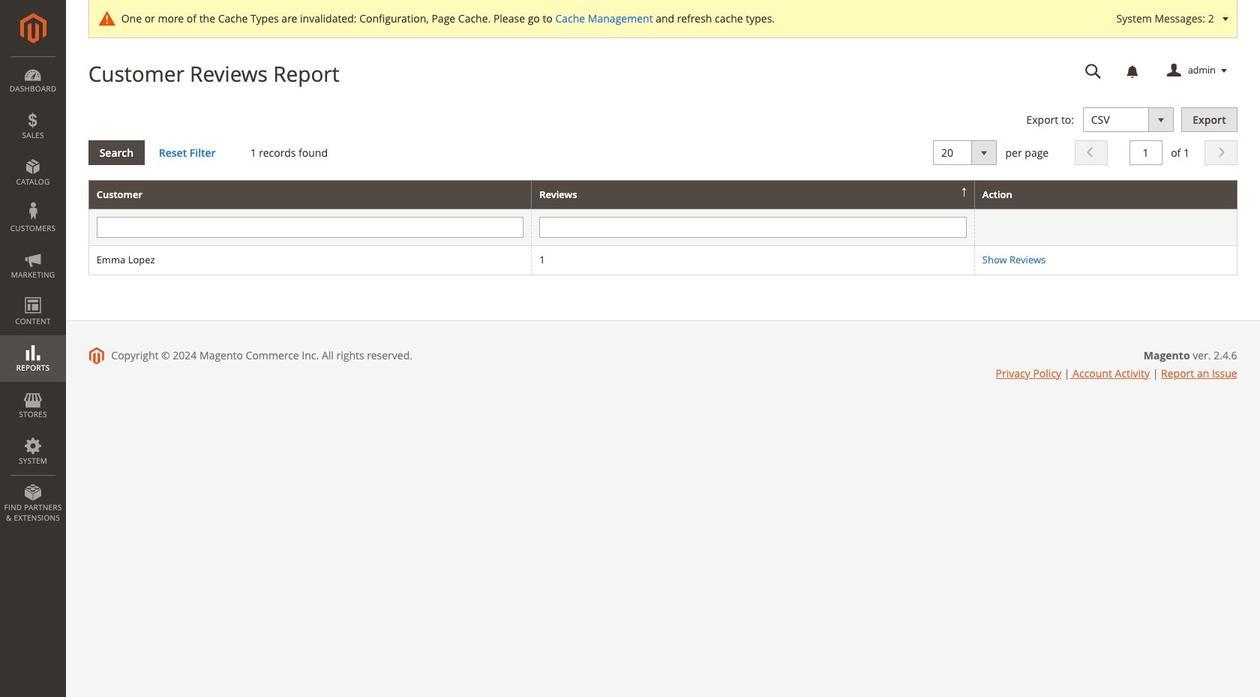 Task type: describe. For each thing, give the bounding box(es) containing it.
magento admin panel image
[[20, 13, 46, 44]]



Task type: locate. For each thing, give the bounding box(es) containing it.
menu bar
[[0, 56, 66, 531]]

None text field
[[1130, 140, 1163, 165]]

None text field
[[1075, 58, 1113, 84], [97, 217, 524, 238], [540, 217, 967, 238], [1075, 58, 1113, 84], [97, 217, 524, 238], [540, 217, 967, 238]]



